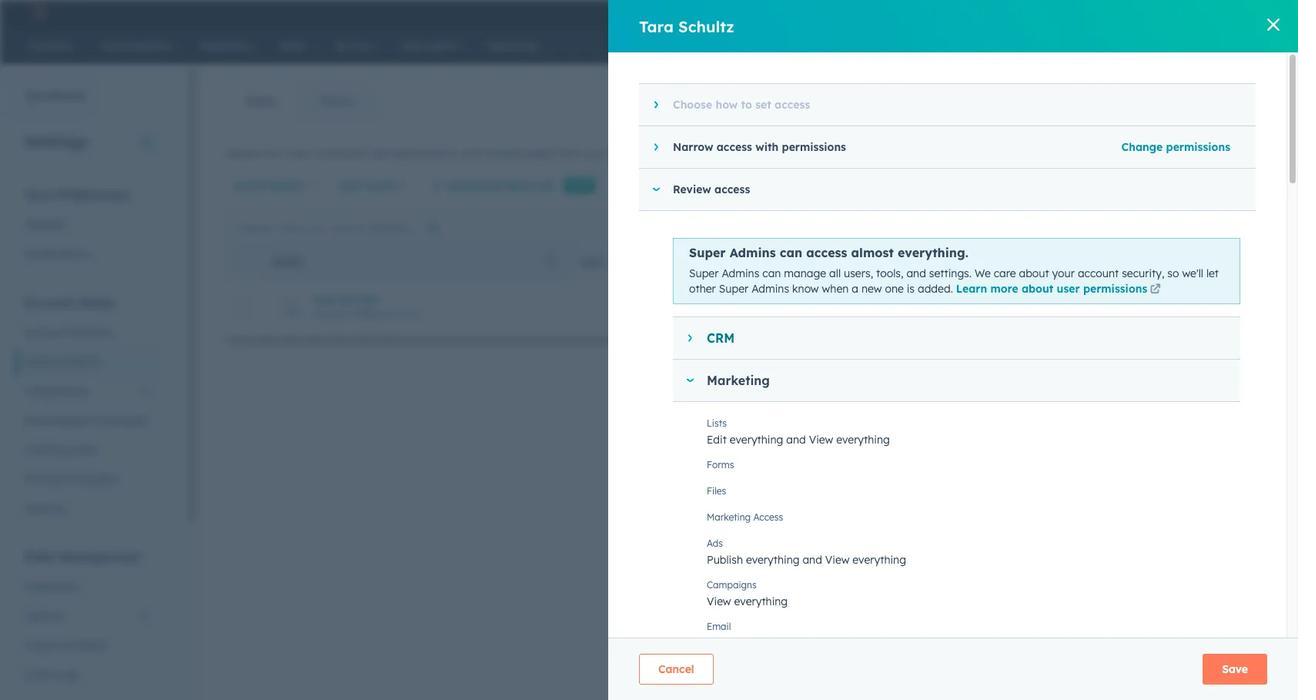Task type: locate. For each thing, give the bounding box(es) containing it.
can for access
[[780, 245, 803, 260]]

new right a
[[862, 282, 882, 296]]

1 vertical spatial teams
[[67, 355, 99, 369]]

care
[[994, 267, 1017, 280]]

1 vertical spatial new
[[862, 282, 882, 296]]

1 vertical spatial more
[[991, 282, 1019, 296]]

tara inside the tara schultz tarashultz49@gmail.com
[[312, 292, 337, 306]]

1
[[691, 355, 697, 369]]

schultz for tara schultz
[[679, 17, 735, 36]]

permissions,
[[396, 146, 459, 160]]

permissions inside dropdown button
[[782, 140, 847, 154]]

0 horizontal spatial user
[[371, 146, 393, 160]]

0 vertical spatial caret image
[[654, 143, 658, 152]]

account for account defaults
[[25, 326, 66, 340]]

1 horizontal spatial schultz
[[679, 17, 735, 36]]

3 menu item from the left
[[1042, 0, 1071, 25]]

schultz inside dialog
[[679, 17, 735, 36]]

2 horizontal spatial user
[[1057, 282, 1081, 296]]

0 vertical spatial schultz
[[679, 17, 735, 36]]

learn more about user permissions link down account
[[957, 282, 1164, 298]]

2 - from the left
[[1169, 300, 1173, 314]]

(0)
[[539, 179, 554, 193]]

teams link
[[297, 82, 374, 119]]

caret image inside narrow access with permissions dropdown button
[[654, 143, 658, 152]]

0 vertical spatial edit
[[707, 433, 727, 447]]

0 horizontal spatial learn more about user permissions link
[[654, 146, 865, 160]]

teams up customize
[[320, 94, 352, 108]]

marketing
[[707, 373, 770, 388], [707, 512, 751, 523]]

users inside account setup element
[[25, 355, 53, 369]]

2 account from the top
[[25, 326, 66, 340]]

1 vertical spatial learn
[[957, 282, 988, 296]]

caret image left review
[[652, 188, 661, 191]]

users, up a
[[844, 267, 874, 280]]

admins for access
[[730, 245, 776, 260]]

studios
[[1200, 6, 1236, 18]]

super for super admin
[[818, 300, 847, 314]]

users up 'integrations'
[[25, 355, 53, 369]]

1 horizontal spatial ,
[[882, 636, 885, 650]]

learn
[[654, 146, 686, 160], [957, 282, 988, 296]]

caret image
[[654, 143, 658, 152], [688, 334, 692, 343]]

logs
[[55, 668, 79, 682]]

admins left the press to sort. element
[[722, 267, 760, 280]]

0 vertical spatial your
[[582, 146, 605, 160]]

& for teams
[[56, 355, 64, 369]]

account inside "link"
[[25, 326, 66, 340]]

main team
[[1159, 256, 1214, 268]]

0 horizontal spatial caret image
[[654, 143, 658, 152]]

0 vertical spatial can
[[780, 245, 803, 260]]

menu item
[[974, 0, 977, 25], [977, 0, 1006, 25], [1042, 0, 1071, 25]]

1 horizontal spatial your
[[1053, 267, 1075, 280]]

marketing button
[[673, 360, 1226, 401]]

1 vertical spatial caret image
[[652, 188, 661, 191]]

choose
[[673, 98, 713, 112]]

marketing down 'files'
[[707, 512, 751, 523]]

caret image left "choose"
[[654, 100, 658, 109]]

0 horizontal spatial schultz
[[340, 292, 379, 306]]

0 vertical spatial learn
[[654, 146, 686, 160]]

search button
[[1247, 32, 1273, 59]]

1 vertical spatial about
[[1020, 267, 1050, 280]]

upgrade image
[[903, 7, 917, 21]]

access right review
[[715, 183, 751, 196]]

1 vertical spatial admins
[[722, 267, 760, 280]]

menu item right upgrade
[[974, 0, 977, 25]]

0 horizontal spatial tara
[[312, 292, 337, 306]]

1 horizontal spatial new
[[862, 282, 882, 296]]

marketplace
[[25, 414, 88, 428]]

user down set
[[755, 146, 778, 160]]

1 vertical spatial caret image
[[688, 334, 692, 343]]

admins left press to sort. image
[[730, 245, 776, 260]]

review access button
[[639, 169, 1241, 210]]

user up active
[[371, 146, 393, 160]]

a
[[852, 282, 859, 296]]

tracking
[[25, 443, 68, 457]]

0 horizontal spatial teams
[[67, 355, 99, 369]]

1 horizontal spatial teams
[[320, 94, 352, 108]]

status
[[270, 179, 305, 193]]

1 horizontal spatial learn
[[957, 282, 988, 296]]

0 horizontal spatial users,
[[285, 146, 314, 160]]

caret image right account.
[[654, 143, 658, 152]]

create
[[224, 146, 258, 160]]

almost
[[852, 245, 894, 260]]

last active
[[338, 179, 398, 193]]

code
[[71, 443, 97, 457]]

admins down the press to sort. element
[[752, 282, 790, 296]]

1 vertical spatial marketing
[[707, 512, 751, 523]]

notifications button
[[1095, 0, 1121, 25]]

access up all
[[807, 245, 848, 260]]

1 vertical spatial tara
[[312, 292, 337, 306]]

&
[[56, 355, 64, 369], [65, 472, 73, 486], [64, 639, 72, 652]]

super admin
[[818, 300, 883, 314]]

more down care
[[991, 282, 1019, 296]]

import & export
[[25, 639, 108, 652]]

last
[[338, 179, 361, 193]]

0 vertical spatial account
[[25, 295, 74, 310]]

0 vertical spatial learn more about user permissions link
[[654, 146, 865, 160]]

can up manage
[[780, 245, 803, 260]]

marketing access
[[707, 512, 784, 523]]

so
[[1168, 267, 1180, 280]]

can for manage
[[763, 267, 781, 280]]

0 horizontal spatial access
[[754, 512, 784, 523]]

and inside super admins can manage all users, tools, and settings. we care about your account security, so we'll let other super admins know when a new one is added.
[[907, 267, 927, 280]]

security link
[[15, 494, 161, 523]]

1 vertical spatial your
[[1053, 267, 1075, 280]]

0 vertical spatial access
[[813, 256, 849, 268]]

0 vertical spatial admins
[[730, 245, 776, 260]]

1 marketing from the top
[[707, 373, 770, 388]]

teams
[[320, 94, 352, 108], [67, 355, 99, 369]]

new right create
[[261, 146, 282, 160]]

more up review access
[[689, 146, 717, 160]]

0 horizontal spatial users
[[25, 355, 53, 369]]

change permissions button
[[1112, 132, 1241, 163]]

caret image for narrow access with permissions
[[654, 143, 658, 152]]

marketing down next button
[[707, 373, 770, 388]]

0 vertical spatial marketing
[[707, 373, 770, 388]]

Search name or email address search field
[[228, 214, 451, 242]]

view inside email publish everything , edit everything , and view everything
[[911, 636, 935, 650]]

press to sort. image
[[780, 255, 786, 266]]

other
[[689, 282, 716, 296]]

& inside 'data management' element
[[64, 639, 72, 652]]

menu item left marketplaces popup button
[[977, 0, 1006, 25]]

caret image inside review access 'dropdown button'
[[652, 188, 661, 191]]

team
[[1189, 256, 1214, 268]]

account up users & teams at the left of the page
[[25, 326, 66, 340]]

access up when
[[813, 256, 849, 268]]

2 vertical spatial caret image
[[686, 379, 695, 383]]

caret image for review access
[[652, 188, 661, 191]]

learn down we
[[957, 282, 988, 296]]

about inside super admins can manage all users, tools, and settings. we care about your account security, so we'll let other super admins know when a new one is added.
[[1020, 267, 1050, 280]]

import & export link
[[15, 631, 161, 660]]

apoptosis studios 2 button
[[1124, 0, 1267, 25]]

tara schultz tarashultz49@gmail.com
[[312, 292, 421, 319]]

can inside super admins can manage all users, tools, and settings. we care about your account security, so we'll let other super admins know when a new one is added.
[[763, 267, 781, 280]]

schultz inside the tara schultz tarashultz49@gmail.com
[[340, 292, 379, 306]]

tara schultz
[[639, 17, 735, 36]]

learn right account.
[[654, 146, 686, 160]]

0 vertical spatial &
[[56, 355, 64, 369]]

& for consent
[[65, 472, 73, 486]]

marketing inside "dropdown button"
[[707, 373, 770, 388]]

users up create
[[247, 94, 276, 108]]

tara
[[639, 17, 674, 36], [312, 292, 337, 306]]

publish for ,
[[707, 636, 743, 650]]

caret image up 1 button
[[688, 334, 692, 343]]

& left the export
[[64, 639, 72, 652]]

tarashultz49@gmail.com
[[312, 308, 421, 319]]

1 - from the left
[[1164, 300, 1169, 314]]

filters
[[504, 179, 535, 193]]

marketplace downloads link
[[15, 406, 161, 435]]

ascending sort. press to sort descending. element
[[549, 255, 555, 268]]

your right from
[[582, 146, 605, 160]]

and inside email publish everything , edit everything , and view everything
[[888, 636, 907, 650]]

tara inside dialog
[[639, 17, 674, 36]]

1 vertical spatial edit
[[806, 636, 826, 650]]

invite
[[234, 179, 267, 193]]

your inside super admins can manage all users, tools, and settings. we care about your account security, so we'll let other super admins know when a new one is added.
[[1053, 267, 1075, 280]]

can down press to sort. image
[[763, 267, 781, 280]]

know
[[793, 282, 819, 296]]

new inside super admins can manage all users, tools, and settings. we care about your account security, so we'll let other super admins know when a new one is added.
[[862, 282, 882, 296]]

1 horizontal spatial caret image
[[688, 334, 692, 343]]

caret image down 1
[[686, 379, 695, 383]]

tracking code
[[25, 443, 97, 457]]

seat element
[[568, 279, 799, 334]]

menu
[[892, 0, 1269, 25]]

access
[[813, 256, 849, 268], [754, 512, 784, 523]]

learn more about user permissions link down set
[[654, 146, 865, 160]]

1 vertical spatial access
[[754, 512, 784, 523]]

manage
[[784, 267, 827, 280]]

press to sort. element
[[780, 255, 786, 268]]

pagination navigation
[[627, 352, 767, 372]]

2 publish from the top
[[707, 636, 743, 650]]

1 vertical spatial users
[[25, 355, 53, 369]]

admins
[[730, 245, 776, 260], [722, 267, 760, 280], [752, 282, 790, 296]]

1 vertical spatial can
[[763, 267, 781, 280]]

& right privacy
[[65, 472, 73, 486]]

new
[[570, 180, 589, 190]]

0 vertical spatial users
[[247, 94, 276, 108]]

permissions
[[782, 140, 847, 154], [1167, 140, 1231, 154], [782, 146, 846, 160], [1084, 282, 1148, 296]]

1 horizontal spatial users,
[[844, 267, 874, 280]]

0 vertical spatial new
[[261, 146, 282, 160]]

publish inside ads publish everything and view everything
[[707, 553, 743, 567]]

schultz
[[679, 17, 735, 36], [340, 292, 379, 306]]

1 vertical spatial users,
[[844, 267, 874, 280]]

name
[[273, 256, 301, 268]]

crm
[[707, 331, 735, 346]]

1 vertical spatial account
[[25, 326, 66, 340]]

link opens in a new window image
[[1151, 282, 1162, 298], [1151, 284, 1162, 296]]

teams up integrations button
[[67, 355, 99, 369]]

caret image inside marketing "dropdown button"
[[686, 379, 695, 383]]

your preferences element
[[15, 186, 161, 269]]

to
[[741, 98, 753, 112]]

ads
[[707, 538, 723, 549]]

0 vertical spatial publish
[[707, 553, 743, 567]]

tara schultz link
[[312, 292, 552, 306]]

access inside tara schultz dialog
[[754, 512, 784, 523]]

account defaults link
[[15, 318, 161, 347]]

menu item left settings link
[[1042, 0, 1071, 25]]

1 horizontal spatial users
[[247, 94, 276, 108]]

1 publish from the top
[[707, 553, 743, 567]]

new
[[261, 146, 282, 160], [862, 282, 882, 296]]

user
[[371, 146, 393, 160], [755, 146, 778, 160], [1057, 282, 1081, 296]]

1 horizontal spatial learn more about user permissions link
[[957, 282, 1164, 298]]

& up 'integrations'
[[56, 355, 64, 369]]

more
[[689, 146, 717, 160], [991, 282, 1019, 296]]

users, inside super admins can manage all users, tools, and settings. we care about your account security, so we'll let other super admins know when a new one is added.
[[844, 267, 874, 280]]

1 vertical spatial &
[[65, 472, 73, 486]]

0 horizontal spatial learn
[[654, 146, 686, 160]]

view inside lists edit everything and view everything
[[809, 433, 834, 447]]

user down account
[[1057, 282, 1081, 296]]

caret image inside choose how to set access dropdown button
[[654, 100, 658, 109]]

caret image inside crm dropdown button
[[688, 334, 692, 343]]

navigation
[[224, 82, 375, 120]]

0 horizontal spatial ,
[[800, 636, 803, 650]]

dashboard
[[25, 89, 85, 103]]

users, up status
[[285, 146, 314, 160]]

1 horizontal spatial more
[[991, 282, 1019, 296]]

narrow
[[673, 140, 714, 154]]

1 vertical spatial publish
[[707, 636, 743, 650]]

caret image
[[654, 100, 658, 109], [652, 188, 661, 191], [686, 379, 695, 383]]

0 vertical spatial about
[[720, 146, 752, 160]]

0 vertical spatial more
[[689, 146, 717, 160]]

2 vertical spatial &
[[64, 639, 72, 652]]

settings image
[[1075, 7, 1089, 20]]

audit logs link
[[15, 660, 161, 689]]

1 account from the top
[[25, 295, 74, 310]]

caret image for crm
[[688, 334, 692, 343]]

your up learn more about user permissions
[[1053, 267, 1075, 280]]

0 horizontal spatial edit
[[707, 433, 727, 447]]

defaults
[[69, 326, 112, 340]]

publish down email
[[707, 636, 743, 650]]

1 horizontal spatial edit
[[806, 636, 826, 650]]

1 horizontal spatial tara
[[639, 17, 674, 36]]

tara schultz image
[[1134, 5, 1147, 19]]

edit inside lists edit everything and view everything
[[707, 433, 727, 447]]

1 vertical spatial learn more about user permissions link
[[957, 282, 1164, 298]]

and inside ads publish everything and view everything
[[803, 553, 823, 567]]

1 vertical spatial schultz
[[340, 292, 379, 306]]

1 menu item from the left
[[974, 0, 977, 25]]

0 vertical spatial caret image
[[654, 100, 658, 109]]

publish down ads
[[707, 553, 743, 567]]

access up ads publish everything and view everything
[[754, 512, 784, 523]]

users & teams link
[[15, 347, 161, 377]]

account up account defaults
[[25, 295, 74, 310]]

2 marketing from the top
[[707, 512, 751, 523]]

objects
[[25, 609, 63, 623]]

privacy
[[25, 472, 62, 486]]

0 vertical spatial teams
[[320, 94, 352, 108]]

marketplaces image
[[1017, 7, 1031, 21]]

narrow access with permissions
[[673, 140, 847, 154]]

publish inside email publish everything , edit everything , and view everything
[[707, 636, 743, 650]]

super for super admins can manage all users, tools, and settings. we care about your account security, so we'll let other super admins know when a new one is added.
[[689, 267, 719, 280]]

super admins can manage all users, tools, and settings. we care about your account security, so we'll let other super admins know when a new one is added.
[[689, 267, 1219, 296]]

0 vertical spatial tara
[[639, 17, 674, 36]]



Task type: vqa. For each thing, say whether or not it's contained in the screenshot.
Schultz to the left
yes



Task type: describe. For each thing, give the bounding box(es) containing it.
import
[[25, 639, 61, 652]]

general
[[25, 218, 64, 232]]

integrations button
[[15, 377, 161, 406]]

navigation containing users
[[224, 82, 375, 120]]

apoptosis
[[1150, 6, 1198, 18]]

email publish everything , edit everything , and view everything
[[707, 621, 992, 650]]

25
[[777, 355, 789, 369]]

with
[[756, 140, 779, 154]]

super admins can access almost everything.
[[689, 245, 969, 260]]

2 link opens in a new window image from the top
[[1151, 284, 1162, 296]]

your preferences
[[25, 187, 129, 203]]

notifications link
[[15, 240, 161, 269]]

edit inside email publish everything , edit everything , and view everything
[[806, 636, 826, 650]]

learn inside tara schultz dialog
[[957, 282, 988, 296]]

notifications
[[25, 247, 90, 261]]

1 link opens in a new window image from the top
[[1151, 282, 1162, 298]]

upgrade
[[920, 8, 963, 20]]

cancel button
[[639, 654, 714, 685]]

user inside 'link'
[[1057, 282, 1081, 296]]

customize
[[317, 146, 368, 160]]

super for super admins can access almost everything.
[[689, 245, 726, 260]]

management
[[59, 549, 140, 565]]

access right set
[[775, 98, 811, 112]]

seat
[[582, 256, 605, 268]]

your
[[25, 187, 53, 203]]

account setup element
[[15, 294, 161, 523]]

downloads
[[91, 414, 147, 428]]

marketing for marketing
[[707, 373, 770, 388]]

2 menu item from the left
[[977, 0, 1006, 25]]

create new users, customize user permissions, and remove users from your account. learn more about user permissions
[[224, 146, 849, 160]]

more inside tara schultz dialog
[[991, 282, 1019, 296]]

next button
[[703, 352, 767, 372]]

users for users & teams
[[25, 355, 53, 369]]

prev button
[[627, 352, 686, 372]]

files
[[707, 485, 727, 497]]

we
[[975, 267, 991, 280]]

close image
[[1268, 18, 1280, 31]]

review
[[673, 183, 712, 196]]

review access
[[673, 183, 751, 196]]

everything inside campaigns view everything
[[735, 595, 788, 609]]

invite status button
[[233, 170, 316, 201]]

teams inside "navigation"
[[320, 94, 352, 108]]

tara for tara schultz
[[639, 17, 674, 36]]

lists
[[707, 418, 727, 429]]

2 , from the left
[[882, 636, 885, 650]]

choose how to set access button
[[639, 84, 1241, 126]]

we'll
[[1183, 267, 1204, 280]]

settings
[[25, 132, 87, 151]]

25 per page button
[[767, 347, 862, 377]]

users & teams
[[25, 355, 99, 369]]

dashboard link
[[0, 82, 95, 112]]

1 horizontal spatial user
[[755, 146, 778, 160]]

teams inside account setup element
[[67, 355, 99, 369]]

hubspot link
[[18, 3, 58, 22]]

2 vertical spatial admins
[[752, 282, 790, 296]]

0 horizontal spatial your
[[582, 146, 605, 160]]

forms
[[707, 459, 734, 471]]

search image
[[1255, 40, 1266, 51]]

settings.
[[930, 267, 972, 280]]

all
[[830, 267, 841, 280]]

prev
[[657, 355, 681, 369]]

campaigns view everything
[[707, 579, 788, 609]]

25 per page
[[777, 355, 841, 369]]

objects button
[[15, 602, 161, 631]]

change permissions
[[1122, 140, 1231, 154]]

Search HubSpot search field
[[1071, 32, 1260, 59]]

marketplace downloads
[[25, 414, 147, 428]]

schultz for tara schultz tarashultz49@gmail.com
[[340, 292, 379, 306]]

data
[[25, 549, 55, 565]]

one
[[885, 282, 904, 296]]

& for export
[[64, 639, 72, 652]]

how
[[716, 98, 738, 112]]

caret image for marketing
[[686, 379, 695, 383]]

menu containing apoptosis studios 2
[[892, 0, 1269, 25]]

lists edit everything and view everything
[[707, 418, 890, 447]]

view inside campaigns view everything
[[707, 595, 732, 609]]

access left the with
[[717, 140, 753, 154]]

publish for and
[[707, 553, 743, 567]]

0 horizontal spatial new
[[261, 146, 282, 160]]

permissions inside button
[[1167, 140, 1231, 154]]

users
[[525, 146, 552, 160]]

2 vertical spatial about
[[1022, 282, 1054, 296]]

advanced filters (0) button
[[421, 170, 564, 201]]

consent
[[76, 472, 117, 486]]

0 vertical spatial users,
[[285, 146, 314, 160]]

data management element
[[15, 548, 161, 689]]

email
[[707, 621, 731, 633]]

admin
[[850, 300, 883, 314]]

per
[[792, 355, 810, 369]]

marketing for marketing access
[[707, 512, 751, 523]]

account setup
[[25, 295, 114, 310]]

tracking code link
[[15, 435, 161, 465]]

active
[[364, 179, 398, 193]]

page
[[814, 355, 841, 369]]

ads publish everything and view everything
[[707, 538, 907, 567]]

account for account setup
[[25, 295, 74, 310]]

save button
[[1203, 654, 1268, 685]]

learn more about user permissions
[[957, 282, 1148, 296]]

notifications image
[[1101, 7, 1115, 21]]

privacy & consent
[[25, 472, 117, 486]]

1 horizontal spatial access
[[813, 256, 849, 268]]

data management
[[25, 549, 140, 565]]

and inside lists edit everything and view everything
[[787, 433, 806, 447]]

export
[[75, 639, 108, 652]]

tools,
[[877, 267, 904, 280]]

account defaults
[[25, 326, 112, 340]]

apoptosis studios 2
[[1150, 6, 1244, 18]]

hubspot image
[[28, 3, 46, 22]]

admins for manage
[[722, 267, 760, 280]]

users for users
[[247, 94, 276, 108]]

ascending sort. press to sort descending. image
[[549, 255, 555, 266]]

access inside 'dropdown button'
[[715, 183, 751, 196]]

tara for tara schultz tarashultz49@gmail.com
[[312, 292, 337, 306]]

invite status
[[234, 179, 305, 193]]

campaigns
[[707, 579, 757, 591]]

added.
[[918, 282, 954, 296]]

properties
[[25, 580, 77, 594]]

1 button
[[686, 352, 703, 372]]

1 , from the left
[[800, 636, 803, 650]]

learn more about user permissions link inside tara schultz dialog
[[957, 282, 1164, 298]]

main
[[1159, 256, 1186, 268]]

audit logs
[[25, 668, 79, 682]]

0 horizontal spatial more
[[689, 146, 717, 160]]

tara schultz dialog
[[609, 0, 1299, 700]]

view inside ads publish everything and view everything
[[826, 553, 850, 567]]

caret image for choose how to set access
[[654, 100, 658, 109]]

advanced
[[448, 179, 501, 193]]

save
[[1223, 663, 1249, 676]]



